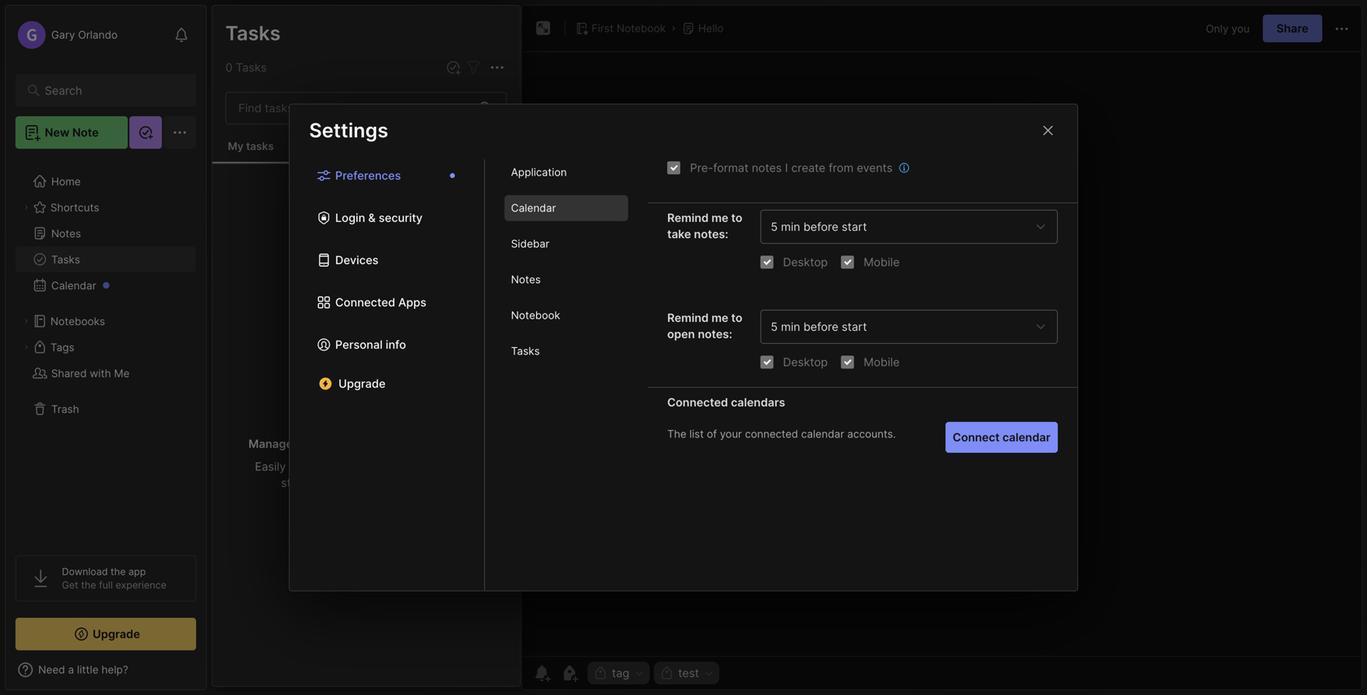 Task type: locate. For each thing, give the bounding box(es) containing it.
more
[[424, 477, 451, 490]]

nov for nov 28, 2023
[[229, 154, 247, 166]]

my tasks button
[[212, 131, 289, 164]]

None search field
[[45, 81, 175, 100]]

2 mobile from the top
[[864, 356, 900, 369]]

tasks right 0
[[236, 61, 267, 74]]

0 horizontal spatial notes
[[235, 60, 265, 74]]

hello
[[698, 22, 724, 35], [229, 114, 254, 126]]

close image
[[1039, 121, 1058, 140]]

1 vertical spatial 2023
[[265, 256, 290, 268]]

this is a test
[[229, 131, 292, 143]]

tab list for remind me to take notes: field at right top
[[290, 160, 485, 591]]

2
[[225, 60, 232, 74]]

mobile checkbox down the remind me to open notes: text box
[[841, 356, 854, 369]]

home
[[51, 175, 81, 188]]

1 vertical spatial notes:
[[698, 328, 732, 341]]

the up full
[[111, 566, 126, 578]]

0 horizontal spatial notebook
[[511, 309, 560, 322]]

notes right 0
[[235, 60, 265, 74]]

1 vertical spatial the
[[81, 580, 96, 592]]

notes: inside remind me to open notes:
[[698, 328, 732, 341]]

0 horizontal spatial connected
[[335, 296, 395, 310]]

hello inside button
[[698, 22, 724, 35]]

desktop
[[783, 256, 828, 269], [783, 356, 828, 369]]

calendar inside tab
[[511, 202, 556, 215]]

2 vertical spatial notes
[[511, 274, 541, 286]]

connected
[[335, 296, 395, 310], [667, 396, 728, 410]]

nov
[[229, 154, 247, 166], [229, 256, 247, 268]]

easily sort by due date, note, or assigned status using this view and more
[[255, 460, 478, 490]]

1 vertical spatial connected
[[667, 396, 728, 410]]

expand tags image
[[21, 343, 31, 352]]

and up sort
[[296, 437, 316, 451]]

to inside remind me to open notes:
[[731, 311, 743, 325]]

upgrade button down full
[[15, 619, 196, 651]]

connected for connected calendars
[[667, 396, 728, 410]]

notebook
[[617, 22, 666, 35], [511, 309, 560, 322]]

2023 right 21,
[[265, 256, 290, 268]]

mobile for remind me to open notes:
[[864, 356, 900, 369]]

1 horizontal spatial test
[[678, 667, 699, 681]]

me for remind me to take notes:
[[712, 211, 729, 225]]

mobile down the remind me to open notes: text box
[[864, 356, 900, 369]]

1 horizontal spatial and
[[401, 477, 421, 490]]

organize
[[319, 437, 367, 451]]

tab list
[[290, 160, 485, 591], [485, 160, 648, 591]]

settings
[[309, 118, 388, 142]]

0 vertical spatial calendar
[[511, 202, 556, 215]]

application
[[511, 166, 567, 179]]

calendar for tab list containing application
[[511, 202, 556, 215]]

calendar up the sidebar
[[511, 202, 556, 215]]

notes
[[235, 60, 265, 74], [752, 161, 782, 175]]

place
[[454, 437, 484, 451]]

tree containing home
[[6, 159, 206, 541]]

Mobile checkbox
[[841, 256, 854, 269], [841, 356, 854, 369]]

notes: right take
[[694, 227, 729, 241]]

2 tab list from the left
[[485, 160, 648, 591]]

and
[[296, 437, 316, 451], [401, 477, 421, 490]]

test inside button
[[678, 667, 699, 681]]

tab list containing application
[[485, 160, 648, 591]]

notebooks
[[50, 315, 105, 328]]

devices
[[335, 254, 379, 267]]

2 notes
[[225, 60, 265, 74]]

to for remind me to open notes:
[[731, 311, 743, 325]]

2 remind from the top
[[667, 311, 709, 325]]

1 vertical spatial test
[[678, 667, 699, 681]]

nov left 21,
[[229, 256, 247, 268]]

1 mobile checkbox from the top
[[841, 256, 854, 269]]

1 me from the top
[[712, 211, 729, 225]]

calendar inside button
[[1003, 431, 1051, 445]]

1 nov from the top
[[229, 154, 247, 166]]

notebooks link
[[15, 308, 195, 335]]

1 horizontal spatial calendar
[[1003, 431, 1051, 445]]

application tab
[[505, 160, 628, 186]]

connected up list
[[667, 396, 728, 410]]

0 vertical spatial connected
[[335, 296, 395, 310]]

0 horizontal spatial upgrade button
[[15, 619, 196, 651]]

my
[[228, 140, 244, 153]]

1 horizontal spatial hello
[[698, 22, 724, 35]]

pre-
[[690, 161, 713, 175]]

calendar left accounts.
[[801, 428, 844, 441]]

test right a
[[273, 131, 292, 143]]

tasks down notebook tab
[[511, 345, 540, 358]]

1 horizontal spatial upgrade
[[339, 377, 386, 391]]

2023 for nov 21, 2023
[[265, 256, 290, 268]]

the down download
[[81, 580, 96, 592]]

calendar for calendar button
[[51, 279, 96, 292]]

1 vertical spatial mobile checkbox
[[841, 356, 854, 369]]

notes down the sidebar
[[511, 274, 541, 286]]

view
[[373, 477, 397, 490]]

experience
[[116, 580, 167, 592]]

2 desktop checkbox from the top
[[760, 356, 773, 369]]

notes: right the open
[[698, 328, 732, 341]]

notes tab
[[505, 267, 628, 293]]

1 vertical spatial nov
[[229, 256, 247, 268]]

nov down the my
[[229, 154, 247, 166]]

notebook inside tab
[[511, 309, 560, 322]]

notes link
[[15, 221, 195, 247]]

0 vertical spatial desktop
[[783, 256, 828, 269]]

this
[[350, 477, 369, 490]]

new
[[45, 126, 69, 140]]

upgrade down full
[[93, 628, 140, 642]]

tasks tab
[[505, 339, 628, 365]]

0 vertical spatial mobile checkbox
[[841, 256, 854, 269]]

1 horizontal spatial calendar
[[511, 202, 556, 215]]

upgrade inside main element
[[93, 628, 140, 642]]

2 me from the top
[[712, 311, 729, 325]]

1 vertical spatial upgrade
[[93, 628, 140, 642]]

0 horizontal spatial hello
[[229, 114, 254, 126]]

1 mobile from the top
[[864, 256, 900, 269]]

main element
[[0, 0, 212, 696]]

2 mobile checkbox from the top
[[841, 356, 854, 369]]

security
[[379, 211, 423, 225]]

tree
[[6, 159, 206, 541]]

1 horizontal spatial notebook
[[617, 22, 666, 35]]

mobile down the remind me to take notes: text box
[[864, 256, 900, 269]]

calendar up notebooks
[[51, 279, 96, 292]]

0 horizontal spatial upgrade
[[93, 628, 140, 642]]

1 vertical spatial hello
[[229, 114, 254, 126]]

notes left i
[[752, 161, 782, 175]]

shared with me
[[51, 367, 130, 380]]

1 vertical spatial mobile
[[864, 356, 900, 369]]

tab list containing preferences
[[290, 160, 485, 591]]

0 vertical spatial desktop checkbox
[[760, 256, 773, 269]]

1 vertical spatial desktop
[[783, 356, 828, 369]]

2023
[[267, 154, 291, 166], [265, 256, 290, 268]]

tasks up calendar button
[[51, 253, 80, 266]]

1 desktop from the top
[[783, 256, 828, 269]]

notebook right first
[[617, 22, 666, 35]]

notes down shortcuts
[[51, 227, 81, 240]]

status
[[281, 477, 314, 490]]

1 horizontal spatial the
[[111, 566, 126, 578]]

0 vertical spatial notes
[[225, 20, 281, 44]]

calendar inside button
[[51, 279, 96, 292]]

download
[[62, 566, 108, 578]]

0 horizontal spatial and
[[296, 437, 316, 451]]

1 vertical spatial me
[[712, 311, 729, 325]]

1 vertical spatial calendar
[[51, 279, 96, 292]]

is
[[253, 131, 261, 143]]

tasks
[[225, 21, 281, 45], [236, 61, 267, 74], [51, 253, 80, 266], [511, 345, 540, 358]]

upgrade down personal
[[339, 377, 386, 391]]

remind inside the remind me to take notes:
[[667, 211, 709, 225]]

0 vertical spatial to
[[731, 211, 743, 225]]

2 horizontal spatial notes
[[511, 274, 541, 286]]

2 desktop from the top
[[783, 356, 828, 369]]

2023 right 28,
[[267, 154, 291, 166]]

Desktop checkbox
[[760, 256, 773, 269], [760, 356, 773, 369]]

0 vertical spatial mobile
[[864, 256, 900, 269]]

1 vertical spatial to
[[731, 311, 743, 325]]

mobile
[[864, 256, 900, 269], [864, 356, 900, 369]]

0 horizontal spatial notes
[[51, 227, 81, 240]]

mobile checkbox down the remind me to take notes: text box
[[841, 256, 854, 269]]

2 nov from the top
[[229, 256, 247, 268]]

upgrade button
[[309, 371, 465, 397], [15, 619, 196, 651]]

sidebar
[[511, 238, 550, 250]]

remind for take
[[667, 211, 709, 225]]

notes: for take
[[694, 227, 729, 241]]

me inside the remind me to take notes:
[[712, 211, 729, 225]]

me inside remind me to open notes:
[[712, 311, 729, 325]]

1 desktop checkbox from the top
[[760, 256, 773, 269]]

note,
[[384, 460, 412, 474]]

notes: inside the remind me to take notes:
[[694, 227, 729, 241]]

remind me to take notes:
[[667, 211, 743, 241]]

1 vertical spatial and
[[401, 477, 421, 490]]

0 vertical spatial 2023
[[267, 154, 291, 166]]

or
[[415, 460, 426, 474]]

notebook tab
[[505, 303, 628, 329]]

0 vertical spatial notes:
[[694, 227, 729, 241]]

shortcuts button
[[15, 195, 195, 221]]

0 vertical spatial me
[[712, 211, 729, 225]]

1 horizontal spatial connected
[[667, 396, 728, 410]]

0 horizontal spatial test
[[273, 131, 292, 143]]

1 vertical spatial notebook
[[511, 309, 560, 322]]

notes inside notes tab
[[511, 274, 541, 286]]

the list of your connected calendar accounts.
[[667, 428, 896, 441]]

1 to from the top
[[731, 211, 743, 225]]

expand notebooks image
[[21, 317, 31, 326]]

1 vertical spatial tasks
[[370, 437, 400, 451]]

remind up the open
[[667, 311, 709, 325]]

add a reminder image
[[532, 664, 552, 684]]

test right tag
[[678, 667, 699, 681]]

0 vertical spatial nov
[[229, 154, 247, 166]]

Remind me to take notes: text field
[[771, 220, 1030, 234]]

hello button
[[679, 17, 727, 40]]

notebook up tasks tab
[[511, 309, 560, 322]]

1 horizontal spatial upgrade button
[[309, 371, 465, 397]]

notebook inside button
[[617, 22, 666, 35]]

test
[[273, 131, 292, 143], [678, 667, 699, 681]]

pre-format notes i create from events
[[690, 161, 893, 175]]

login
[[335, 211, 365, 225]]

upgrade button down info
[[309, 371, 465, 397]]

one
[[430, 437, 451, 451]]

2 to from the top
[[731, 311, 743, 325]]

0 horizontal spatial calendar
[[51, 279, 96, 292]]

0 vertical spatial remind
[[667, 211, 709, 225]]

tasks inside button
[[246, 140, 274, 153]]

Note Editor text field
[[523, 51, 1362, 657]]

1 horizontal spatial tasks
[[370, 437, 400, 451]]

tasks
[[246, 140, 274, 153], [370, 437, 400, 451]]

note window element
[[522, 5, 1362, 691]]

1 vertical spatial desktop checkbox
[[760, 356, 773, 369]]

remind for open
[[667, 311, 709, 325]]

desktop for remind me to open notes:
[[783, 356, 828, 369]]

1 vertical spatial notes
[[51, 227, 81, 240]]

0 horizontal spatial tasks
[[246, 140, 274, 153]]

and down or
[[401, 477, 421, 490]]

1 remind from the top
[[667, 211, 709, 225]]

remind up take
[[667, 211, 709, 225]]

1 vertical spatial remind
[[667, 311, 709, 325]]

shared with me link
[[15, 361, 195, 387]]

1 horizontal spatial notes
[[752, 161, 782, 175]]

0 vertical spatial notebook
[[617, 22, 666, 35]]

notes up 2 notes
[[225, 20, 281, 44]]

notes inside notes link
[[51, 227, 81, 240]]

0 vertical spatial hello
[[698, 22, 724, 35]]

0 vertical spatial tasks
[[246, 140, 274, 153]]

tasks inside tasks button
[[51, 253, 80, 266]]

&
[[368, 211, 376, 225]]

tags button
[[15, 335, 195, 361]]

calendars
[[731, 396, 785, 410]]

only
[[1206, 22, 1229, 35]]

0 horizontal spatial the
[[81, 580, 96, 592]]

0 vertical spatial and
[[296, 437, 316, 451]]

notes
[[225, 20, 281, 44], [51, 227, 81, 240], [511, 274, 541, 286]]

calendar tab
[[505, 195, 628, 221]]

to
[[731, 211, 743, 225], [731, 311, 743, 325]]

1 tab list from the left
[[290, 160, 485, 591]]

connect calendar
[[953, 431, 1051, 445]]

1 vertical spatial upgrade button
[[15, 619, 196, 651]]

manage
[[249, 437, 293, 451]]

remind inside remind me to open notes:
[[667, 311, 709, 325]]

1 horizontal spatial notes
[[225, 20, 281, 44]]

row group
[[212, 164, 520, 504]]

to inside the remind me to take notes:
[[731, 211, 743, 225]]

21,
[[250, 256, 263, 268]]

calendar right connect at the right bottom
[[1003, 431, 1051, 445]]

home link
[[15, 168, 196, 195]]

with
[[90, 367, 111, 380]]

connected up personal info
[[335, 296, 395, 310]]

0 vertical spatial upgrade
[[339, 377, 386, 391]]

my tasks
[[228, 140, 274, 153]]



Task type: vqa. For each thing, say whether or not it's contained in the screenshot.
Insert link image
no



Task type: describe. For each thing, give the bounding box(es) containing it.
tasks button
[[15, 247, 195, 273]]

trash link
[[15, 396, 195, 422]]

new task image
[[445, 59, 461, 76]]

shared
[[51, 367, 87, 380]]

me for remind me to open notes:
[[712, 311, 729, 325]]

sort
[[289, 460, 311, 474]]

desktop checkbox for remind me to take notes:
[[760, 256, 773, 269]]

Remind me to open notes: text field
[[771, 320, 1030, 334]]

events
[[857, 161, 893, 175]]

download the app get the full experience
[[62, 566, 167, 592]]

desktop checkbox for remind me to open notes:
[[760, 356, 773, 369]]

apps
[[398, 296, 427, 310]]

nov 28, 2023
[[229, 154, 291, 166]]

due
[[330, 460, 351, 474]]

the
[[667, 428, 687, 441]]

personal info
[[335, 338, 406, 352]]

list
[[690, 428, 704, 441]]

Find tasks… text field
[[229, 95, 470, 122]]

mobile checkbox for remind me to take notes:
[[841, 256, 854, 269]]

first
[[592, 22, 614, 35]]

desktop for remind me to take notes:
[[783, 256, 828, 269]]

format
[[713, 161, 749, 175]]

accounts.
[[847, 428, 896, 441]]

Search text field
[[45, 83, 175, 98]]

create
[[791, 161, 826, 175]]

preferences
[[335, 169, 401, 183]]

connect
[[953, 431, 1000, 445]]

mobile checkbox for remind me to open notes:
[[841, 356, 854, 369]]

Remind me to open notes: field
[[760, 310, 1058, 344]]

only you
[[1206, 22, 1250, 35]]

first notebook button
[[572, 17, 669, 40]]

untitled
[[229, 234, 269, 247]]

connected calendars
[[667, 396, 785, 410]]

sidebar tab
[[505, 231, 628, 257]]

0 vertical spatial upgrade button
[[309, 371, 465, 397]]

share button
[[1263, 15, 1323, 42]]

Remind me to take notes: field
[[760, 210, 1058, 244]]

login & security
[[335, 211, 423, 225]]

2023 for nov 28, 2023
[[267, 154, 291, 166]]

0 vertical spatial notes
[[235, 60, 265, 74]]

expand note image
[[534, 19, 553, 38]]

0 vertical spatial test
[[273, 131, 292, 143]]

all
[[402, 437, 415, 451]]

Pre-format notes I create from events checkbox
[[667, 162, 680, 175]]

row group containing manage and organize tasks all in one place
[[212, 164, 520, 504]]

using
[[318, 477, 346, 490]]

tasks up 2 notes
[[225, 21, 281, 45]]

notes: for open
[[698, 328, 732, 341]]

connected for connected apps
[[335, 296, 395, 310]]

by
[[314, 460, 327, 474]]

date,
[[354, 460, 381, 474]]

and inside easily sort by due date, note, or assigned status using this view and more
[[401, 477, 421, 490]]

mobile for remind me to take notes:
[[864, 256, 900, 269]]

0
[[225, 61, 233, 74]]

trash
[[51, 403, 79, 416]]

this
[[229, 131, 250, 143]]

tasks inside tasks tab
[[511, 345, 540, 358]]

personal
[[335, 338, 383, 352]]

tag button
[[588, 663, 650, 685]]

remind me to open notes:
[[667, 311, 743, 341]]

easily
[[255, 460, 286, 474]]

i
[[785, 161, 788, 175]]

first notebook
[[592, 22, 666, 35]]

0 vertical spatial the
[[111, 566, 126, 578]]

from
[[829, 161, 854, 175]]

app
[[129, 566, 146, 578]]

manage and organize tasks all in one place
[[249, 437, 484, 451]]

me
[[114, 367, 130, 380]]

0 tasks
[[225, 61, 267, 74]]

add tag image
[[560, 664, 579, 684]]

connected apps
[[335, 296, 427, 310]]

28,
[[250, 154, 264, 166]]

1 vertical spatial notes
[[752, 161, 782, 175]]

calendar button
[[15, 273, 195, 299]]

upgrade button inside main element
[[15, 619, 196, 651]]

tab list for remind me to take notes: desktop option
[[485, 160, 648, 591]]

your
[[720, 428, 742, 441]]

to for remind me to take notes:
[[731, 211, 743, 225]]

tasks inside row group
[[370, 437, 400, 451]]

none search field inside main element
[[45, 81, 175, 100]]

you
[[1232, 22, 1250, 35]]

tag
[[612, 667, 630, 681]]

shortcuts
[[50, 201, 99, 214]]

0 horizontal spatial calendar
[[801, 428, 844, 441]]

connected
[[745, 428, 798, 441]]

share
[[1277, 22, 1309, 35]]

connect calendar button
[[946, 422, 1058, 453]]

of
[[707, 428, 717, 441]]

take
[[667, 227, 691, 241]]

assigned
[[429, 460, 478, 474]]

nov for nov 21, 2023
[[229, 256, 247, 268]]

full
[[99, 580, 113, 592]]

tree inside main element
[[6, 159, 206, 541]]

test button
[[654, 663, 720, 685]]

note
[[72, 126, 99, 140]]

info
[[386, 338, 406, 352]]

tags
[[50, 341, 74, 354]]

in
[[418, 437, 428, 451]]

new note
[[45, 126, 99, 140]]



